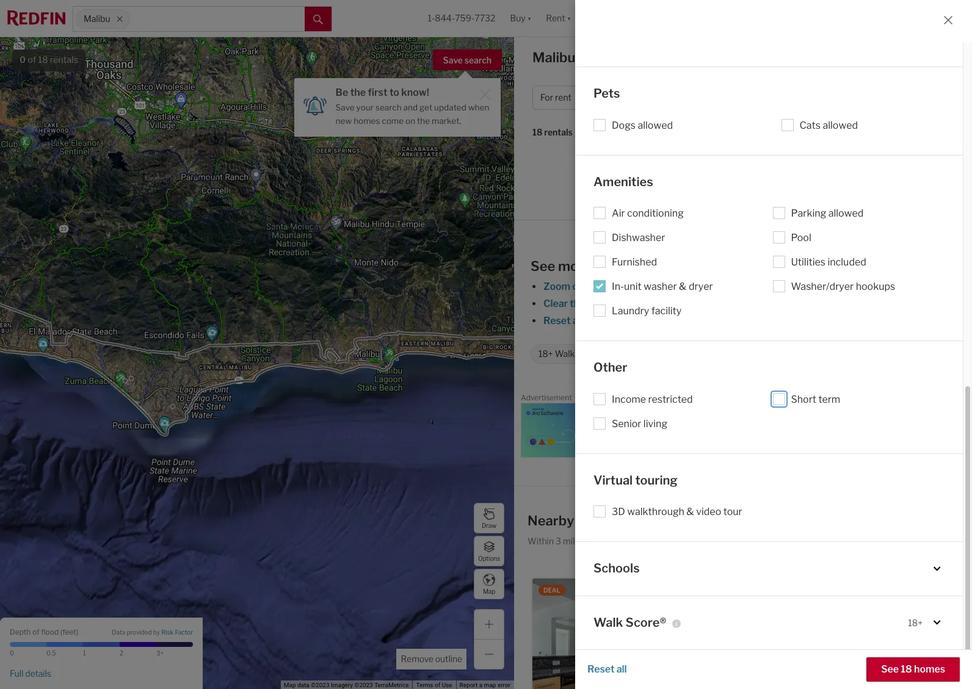 Task type: describe. For each thing, give the bounding box(es) containing it.
0 of 18 rentals
[[20, 54, 78, 65]]

flood
[[41, 627, 59, 637]]

malibu for malibu apartments for rent
[[533, 49, 576, 65]]

boundary
[[609, 298, 653, 309]]

save search button
[[433, 49, 502, 70]]

income restricted
[[612, 394, 693, 405]]

walk score®
[[594, 615, 666, 630]]

see more homes
[[531, 258, 638, 274]]

1 horizontal spatial 18
[[533, 127, 543, 138]]

dogs
[[612, 119, 636, 131]]

759-
[[455, 13, 475, 23]]

)
[[76, 627, 78, 637]]

clear
[[544, 298, 568, 309]]

3d walkthrough & video tour
[[612, 506, 742, 518]]

utilities
[[791, 256, 826, 268]]

match
[[653, 513, 693, 529]]

market.
[[432, 116, 461, 126]]

0 vertical spatial &
[[679, 281, 687, 293]]

pool
[[791, 232, 811, 244]]

report a map error link
[[460, 682, 511, 689]]

search inside button
[[465, 55, 492, 65]]

1-
[[428, 13, 435, 23]]

risk
[[161, 629, 174, 636]]

1 ©2023 from the left
[[311, 682, 330, 689]]

see
[[786, 315, 803, 327]]

reset all button
[[587, 658, 627, 682]]

0.5
[[46, 650, 56, 657]]

facility
[[651, 305, 682, 317]]

allowed for dogs allowed
[[638, 119, 673, 131]]

1 vertical spatial &
[[687, 506, 694, 518]]

to inside dialog
[[390, 87, 399, 98]]

senior living
[[612, 418, 668, 430]]

1 filters from the left
[[585, 315, 612, 327]]

included
[[828, 256, 866, 268]]

2 vertical spatial your
[[696, 513, 725, 529]]

price
[[608, 92, 629, 103]]

all inside zoom out clear the map boundary reset all filters or remove one of your filters below to see more homes
[[573, 315, 583, 327]]

see for see 18 homes
[[881, 664, 899, 675]]

to inside zoom out clear the map boundary reset all filters or remove one of your filters below to see more homes
[[775, 315, 784, 327]]

options button
[[474, 536, 504, 567]]

reset all
[[587, 664, 627, 675]]

feet
[[62, 627, 76, 637]]

terms of use
[[416, 682, 452, 689]]

data
[[297, 682, 309, 689]]

zoom
[[544, 281, 570, 292]]

unit
[[624, 281, 642, 293]]

1 vertical spatial rentals
[[544, 127, 573, 138]]

more inside zoom out clear the map boundary reset all filters or remove one of your filters below to see more homes
[[805, 315, 829, 327]]

3
[[556, 536, 561, 546]]

apartments
[[578, 49, 656, 65]]

18 rentals
[[533, 127, 573, 138]]

photo of 1519 6th st, santa monica, ca 90401 image
[[748, 579, 952, 689]]

be the first to know!
[[336, 87, 429, 98]]

map for map
[[483, 588, 495, 595]]

air conditioning
[[612, 208, 684, 219]]

dryer
[[689, 281, 713, 293]]

0 vertical spatial the
[[350, 87, 366, 98]]

3+
[[156, 650, 164, 657]]

homes inside button
[[914, 664, 945, 675]]

dogs allowed
[[612, 119, 673, 131]]

the inside save your search and get updated when new homes come on the market.
[[417, 116, 430, 126]]

reset inside zoom out clear the map boundary reset all filters or remove one of your filters below to see more homes
[[544, 315, 571, 327]]

washer
[[644, 281, 677, 293]]

or
[[615, 315, 624, 327]]

out
[[572, 281, 588, 292]]

report for report ad
[[939, 396, 957, 402]]

844-
[[435, 13, 455, 23]]

0 vertical spatial rentals
[[50, 54, 78, 65]]

of for terms of use
[[435, 682, 440, 689]]

map for map data ©2023  imagery ©2023 terrametrics
[[284, 682, 296, 689]]

price button
[[600, 85, 652, 110]]

save for save search
[[443, 55, 463, 65]]

use
[[442, 682, 452, 689]]

that
[[623, 513, 650, 529]]

1-844-759-7732 link
[[428, 13, 496, 23]]

touring
[[635, 473, 678, 488]]

save your search and get updated when new homes come on the market.
[[336, 103, 489, 126]]

1 vertical spatial walk
[[594, 615, 623, 630]]

2
[[120, 650, 123, 657]]

schools link
[[594, 561, 945, 577]]

tour
[[723, 506, 742, 518]]

rent
[[555, 92, 572, 103]]

washer/dryer
[[791, 281, 854, 293]]

map button
[[474, 569, 504, 600]]

amenities
[[594, 174, 653, 189]]

remove
[[627, 315, 661, 327]]

remove outline
[[401, 654, 462, 664]]

of for depth of flood ( feet )
[[32, 627, 39, 637]]

virtual
[[594, 473, 633, 488]]

depth
[[10, 627, 31, 637]]

score®
[[626, 615, 666, 630]]

other
[[594, 360, 627, 375]]

terms of use link
[[416, 682, 452, 689]]

air
[[612, 208, 625, 219]]

on
[[406, 116, 415, 126]]

be the first to know! dialog
[[294, 71, 501, 136]]



Task type: locate. For each thing, give the bounding box(es) containing it.
1 vertical spatial more
[[805, 315, 829, 327]]

1 horizontal spatial search
[[465, 55, 492, 65]]

nearby
[[528, 513, 574, 529]]

1 horizontal spatial filters
[[717, 315, 743, 327]]

to left see
[[775, 315, 784, 327]]

more right see
[[805, 315, 829, 327]]

your right one
[[694, 315, 714, 327]]

0 horizontal spatial 0
[[10, 650, 14, 657]]

0 vertical spatial to
[[390, 87, 399, 98]]

1 horizontal spatial ©2023
[[355, 682, 373, 689]]

0 vertical spatial 18
[[38, 54, 48, 65]]

walkthrough
[[627, 506, 685, 518]]

video
[[696, 506, 721, 518]]

sort : recommended
[[588, 127, 671, 138]]

1 vertical spatial see
[[881, 664, 899, 675]]

report inside button
[[939, 396, 957, 402]]

one
[[663, 315, 680, 327]]

&
[[679, 281, 687, 293], [687, 506, 694, 518]]

0 horizontal spatial 18
[[38, 54, 48, 65]]

nearby homes that match your criteria
[[528, 513, 774, 529]]

your right "match"
[[696, 513, 725, 529]]

0 vertical spatial reset
[[544, 315, 571, 327]]

short term
[[791, 394, 841, 405]]

photo of 210 santa monica blvd, santa monica, ca 90401 image
[[533, 579, 737, 689]]

18+ for 18+ walk score
[[539, 349, 553, 359]]

0 vertical spatial 0
[[20, 54, 26, 65]]

18+
[[539, 349, 553, 359], [908, 618, 923, 628]]

know!
[[401, 87, 429, 98]]

short
[[791, 394, 817, 405]]

1 horizontal spatial 18+
[[908, 618, 923, 628]]

1 horizontal spatial see
[[881, 664, 899, 675]]

the right the on
[[417, 116, 430, 126]]

search down 7732
[[465, 55, 492, 65]]

1 vertical spatial 0
[[10, 650, 14, 657]]

report left ad
[[939, 396, 957, 402]]

recommended
[[609, 127, 671, 138]]

0 horizontal spatial save
[[336, 103, 355, 112]]

report a map error
[[460, 682, 511, 689]]

©2023 right data
[[311, 682, 330, 689]]

by
[[153, 629, 160, 636]]

0 horizontal spatial reset
[[544, 315, 571, 327]]

parking
[[791, 208, 826, 219]]

map right a
[[484, 682, 496, 689]]

living
[[644, 418, 668, 430]]

0 horizontal spatial rentals
[[50, 54, 78, 65]]

1 horizontal spatial to
[[775, 315, 784, 327]]

sort
[[588, 127, 606, 138]]

details
[[25, 669, 51, 679]]

malibu apartments for rent
[[533, 49, 711, 65]]

0 horizontal spatial the
[[350, 87, 366, 98]]

2 horizontal spatial the
[[570, 298, 585, 309]]

options
[[478, 555, 500, 562]]

see inside button
[[881, 664, 899, 675]]

0 vertical spatial walk
[[555, 349, 575, 359]]

depth of flood ( feet )
[[10, 627, 78, 637]]

1 horizontal spatial the
[[417, 116, 430, 126]]

18 inside button
[[901, 664, 912, 675]]

0 horizontal spatial more
[[558, 258, 592, 274]]

allowed for parking allowed
[[829, 208, 864, 219]]

ad
[[959, 396, 966, 402]]

within 3 miles
[[528, 536, 584, 546]]

reset inside button
[[587, 664, 615, 675]]

malibu
[[84, 14, 110, 24], [533, 49, 576, 65]]

2 vertical spatial 18
[[901, 664, 912, 675]]

0 horizontal spatial all
[[573, 315, 583, 327]]

map inside button
[[483, 588, 495, 595]]

see for see more homes
[[531, 258, 555, 274]]

1 vertical spatial all
[[617, 664, 627, 675]]

1 horizontal spatial rentals
[[544, 127, 573, 138]]

restricted
[[648, 394, 693, 405]]

allowed for cats allowed
[[823, 119, 858, 131]]

remove
[[401, 654, 434, 664]]

deal
[[544, 587, 560, 594]]

allowed right parking
[[829, 208, 864, 219]]

factor
[[175, 629, 193, 636]]

save up new
[[336, 103, 355, 112]]

parking allowed
[[791, 208, 864, 219]]

cats allowed
[[800, 119, 858, 131]]

map down options
[[483, 588, 495, 595]]

dishwasher
[[612, 232, 665, 244]]

save inside button
[[443, 55, 463, 65]]

1 vertical spatial the
[[417, 116, 430, 126]]

0 for 0 of 18 rentals
[[20, 54, 26, 65]]

of for 0 of 18 rentals
[[28, 54, 36, 65]]

data
[[112, 629, 125, 636]]

walk left score
[[555, 349, 575, 359]]

1 vertical spatial search
[[376, 103, 402, 112]]

1 horizontal spatial 0
[[20, 54, 26, 65]]

google image
[[3, 674, 43, 689]]

malibu left remove malibu icon
[[84, 14, 110, 24]]

a
[[479, 682, 483, 689]]

rent
[[680, 49, 711, 65]]

search up come
[[376, 103, 402, 112]]

0 vertical spatial more
[[558, 258, 592, 274]]

furnished
[[612, 256, 657, 268]]

senior
[[612, 418, 641, 430]]

the up reset all filters button
[[570, 298, 585, 309]]

0 vertical spatial report
[[939, 396, 957, 402]]

see
[[531, 258, 555, 274], [881, 664, 899, 675]]

1 vertical spatial map
[[284, 682, 296, 689]]

your down first
[[356, 103, 374, 112]]

all inside button
[[617, 664, 627, 675]]

2 vertical spatial the
[[570, 298, 585, 309]]

1 horizontal spatial walk
[[594, 615, 623, 630]]

schools
[[594, 561, 640, 576]]

risk factor link
[[161, 629, 193, 638]]

filters
[[585, 315, 612, 327], [717, 315, 743, 327]]

0 horizontal spatial walk
[[555, 349, 575, 359]]

more up out
[[558, 258, 592, 274]]

1 horizontal spatial reset
[[587, 664, 615, 675]]

0 vertical spatial search
[[465, 55, 492, 65]]

below
[[745, 315, 773, 327]]

0 vertical spatial malibu
[[84, 14, 110, 24]]

1 horizontal spatial malibu
[[533, 49, 576, 65]]

malibu up for rent
[[533, 49, 576, 65]]

map down out
[[587, 298, 607, 309]]

1 vertical spatial map
[[484, 682, 496, 689]]

©2023
[[311, 682, 330, 689], [355, 682, 373, 689]]

for
[[540, 92, 553, 103]]

homes
[[354, 116, 380, 126], [594, 258, 638, 274], [831, 315, 862, 327], [577, 513, 620, 529], [914, 664, 945, 675]]

1 horizontal spatial all
[[617, 664, 627, 675]]

2 ©2023 from the left
[[355, 682, 373, 689]]

1 vertical spatial reset
[[587, 664, 615, 675]]

0 vertical spatial see
[[531, 258, 555, 274]]

18
[[38, 54, 48, 65], [533, 127, 543, 138], [901, 664, 912, 675]]

come
[[382, 116, 404, 126]]

1 vertical spatial malibu
[[533, 49, 576, 65]]

report for report a map error
[[460, 682, 478, 689]]

1 vertical spatial 18+
[[908, 618, 923, 628]]

1 vertical spatial to
[[775, 315, 784, 327]]

0 horizontal spatial to
[[390, 87, 399, 98]]

0 vertical spatial map
[[587, 298, 607, 309]]

term
[[819, 394, 841, 405]]

all down clear the map boundary button at the top right
[[573, 315, 583, 327]]

1 vertical spatial your
[[694, 315, 714, 327]]

& left video
[[687, 506, 694, 518]]

search
[[465, 55, 492, 65], [376, 103, 402, 112]]

walk
[[555, 349, 575, 359], [594, 615, 623, 630]]

1 horizontal spatial more
[[805, 315, 829, 327]]

0 horizontal spatial map
[[284, 682, 296, 689]]

filters down clear the map boundary button at the top right
[[585, 315, 612, 327]]

error
[[498, 682, 511, 689]]

reset down clear
[[544, 315, 571, 327]]

for rent
[[540, 92, 572, 103]]

submit search image
[[313, 14, 323, 24]]

remove malibu image
[[116, 15, 123, 23]]

& left dryer
[[679, 281, 687, 293]]

0 vertical spatial your
[[356, 103, 374, 112]]

0 vertical spatial all
[[573, 315, 583, 327]]

0 horizontal spatial map
[[484, 682, 496, 689]]

1-844-759-7732
[[428, 13, 496, 23]]

report left a
[[460, 682, 478, 689]]

be
[[336, 87, 348, 98]]

walk left "score®" at the bottom
[[594, 615, 623, 630]]

7732
[[475, 13, 496, 23]]

your inside zoom out clear the map boundary reset all filters or remove one of your filters below to see more homes
[[694, 315, 714, 327]]

full details button
[[10, 669, 51, 680]]

allowed right "dogs"
[[638, 119, 673, 131]]

to right first
[[390, 87, 399, 98]]

homes inside zoom out clear the map boundary reset all filters or remove one of your filters below to see more homes
[[831, 315, 862, 327]]

get
[[420, 103, 432, 112]]

(
[[60, 627, 62, 637]]

©2023 right "imagery"
[[355, 682, 373, 689]]

0 vertical spatial save
[[443, 55, 463, 65]]

advertisement
[[521, 393, 572, 402]]

pets
[[594, 86, 620, 101]]

0 vertical spatial map
[[483, 588, 495, 595]]

1 vertical spatial save
[[336, 103, 355, 112]]

1 vertical spatial 18
[[533, 127, 543, 138]]

terms
[[416, 682, 433, 689]]

0 vertical spatial 18+
[[539, 349, 553, 359]]

1 horizontal spatial save
[[443, 55, 463, 65]]

18+ left score
[[539, 349, 553, 359]]

draw
[[482, 522, 497, 529]]

outline
[[435, 654, 462, 664]]

0 horizontal spatial ©2023
[[311, 682, 330, 689]]

ad region
[[521, 403, 966, 458]]

the inside zoom out clear the map boundary reset all filters or remove one of your filters below to see more homes
[[570, 298, 585, 309]]

see 18 homes button
[[867, 658, 960, 682]]

0 for 0
[[10, 650, 14, 657]]

to
[[390, 87, 399, 98], [775, 315, 784, 327]]

1 horizontal spatial map
[[587, 298, 607, 309]]

updated
[[434, 103, 466, 112]]

cats
[[800, 119, 821, 131]]

laundry
[[612, 305, 649, 317]]

0 horizontal spatial 18+
[[539, 349, 553, 359]]

1 horizontal spatial map
[[483, 588, 495, 595]]

1 horizontal spatial report
[[939, 396, 957, 402]]

your inside save your search and get updated when new homes come on the market.
[[356, 103, 374, 112]]

in-
[[612, 281, 624, 293]]

18+ walk score
[[539, 349, 600, 359]]

homes inside save your search and get updated when new homes come on the market.
[[354, 116, 380, 126]]

map left data
[[284, 682, 296, 689]]

zoom out clear the map boundary reset all filters or remove one of your filters below to see more homes
[[544, 281, 862, 327]]

allowed right cats
[[823, 119, 858, 131]]

0 horizontal spatial see
[[531, 258, 555, 274]]

map region
[[0, 0, 595, 689]]

save down 844-
[[443, 55, 463, 65]]

all down walk score®
[[617, 664, 627, 675]]

reset down walk score®
[[587, 664, 615, 675]]

18+ up see 18 homes
[[908, 618, 923, 628]]

the right the be
[[350, 87, 366, 98]]

malibu for malibu
[[84, 14, 110, 24]]

0
[[20, 54, 26, 65], [10, 650, 14, 657]]

of inside zoom out clear the map boundary reset all filters or remove one of your filters below to see more homes
[[683, 315, 692, 327]]

save inside save your search and get updated when new homes come on the market.
[[336, 103, 355, 112]]

for rent button
[[533, 85, 595, 110]]

0 horizontal spatial filters
[[585, 315, 612, 327]]

clear the map boundary button
[[543, 298, 654, 309]]

18+ for 18+
[[908, 618, 923, 628]]

0 horizontal spatial report
[[460, 682, 478, 689]]

zoom out button
[[543, 281, 588, 292]]

see 18 homes
[[881, 664, 945, 675]]

save for save your search and get updated when new homes come on the market.
[[336, 103, 355, 112]]

score
[[577, 349, 600, 359]]

map inside zoom out clear the map boundary reset all filters or remove one of your filters below to see more homes
[[587, 298, 607, 309]]

0 horizontal spatial malibu
[[84, 14, 110, 24]]

utilities included
[[791, 256, 866, 268]]

2 horizontal spatial 18
[[901, 664, 912, 675]]

when
[[468, 103, 489, 112]]

search inside save your search and get updated when new homes come on the market.
[[376, 103, 402, 112]]

report ad button
[[939, 396, 966, 405]]

conditioning
[[627, 208, 684, 219]]

within
[[528, 536, 554, 546]]

filters left below
[[717, 315, 743, 327]]

1 vertical spatial report
[[460, 682, 478, 689]]

the
[[350, 87, 366, 98], [417, 116, 430, 126], [570, 298, 585, 309]]

0 horizontal spatial search
[[376, 103, 402, 112]]

2 filters from the left
[[717, 315, 743, 327]]



Task type: vqa. For each thing, say whether or not it's contained in the screenshot.
Riverside inside the Los Angeles County Real Estate San Diego County Real Estate Riverside County Real Estate
no



